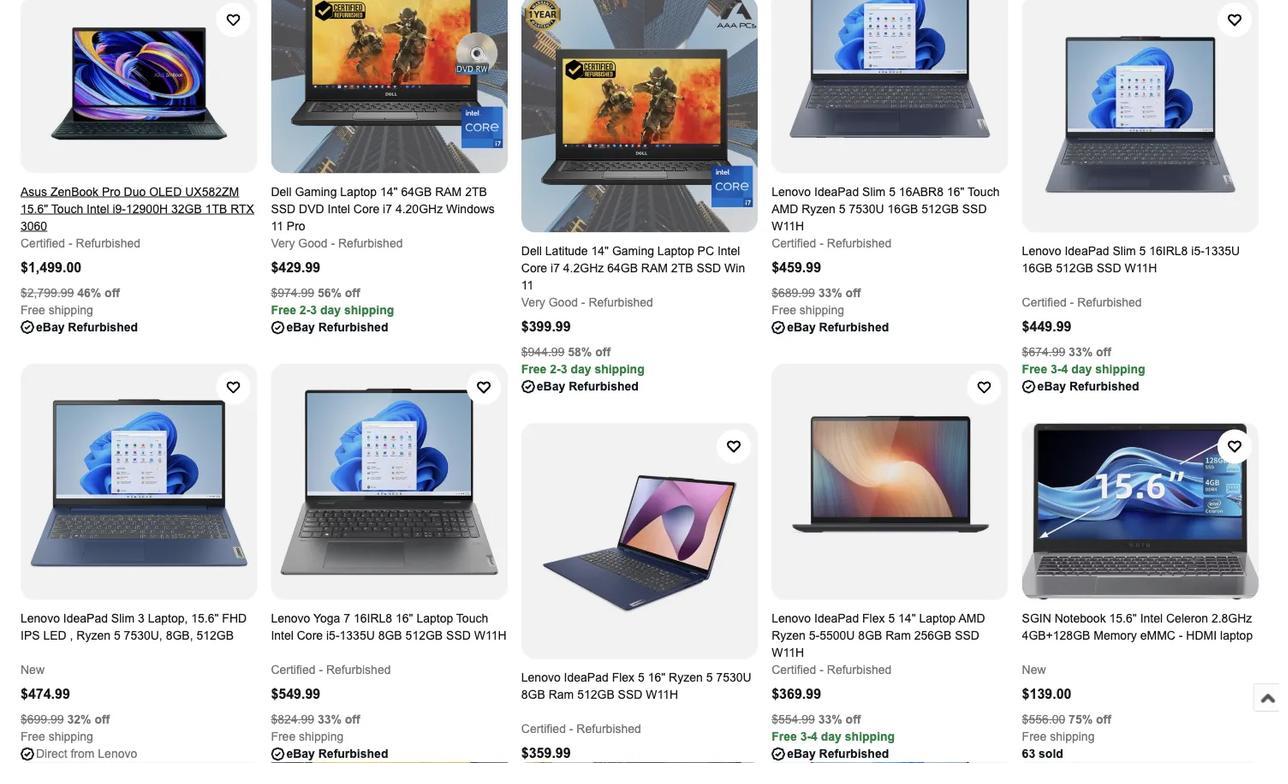 Task type: describe. For each thing, give the bounding box(es) containing it.
refurbished down lenovo ideapad slim 5 16abr8 16" touch amd ryzen  5 7530u 16gb 512gb ssd w11h
[[827, 237, 892, 250]]

latitude
[[545, 245, 588, 258]]

$359.99
[[521, 746, 571, 762]]

intel inside the asus zenbook pro duo oled ux582zm 15.6" touch intel i9-12900h 32gb 1tb rtx 3060
[[87, 203, 109, 216]]

3 inside lenovo ideapad slim 3 laptop, 15.6" fhd ips  led , ryzen 5 7530u, 8gb, 512gb
[[138, 613, 145, 626]]

64gb inside dell gaming laptop 14" 64gb ram 2tb ssd dvd intel core i7 4.20ghz windows 11 pro
[[401, 186, 432, 199]]

refurbished down the 46% at the top left of the page
[[68, 321, 138, 334]]

ebay refurbished text field for $549.99
[[286, 746, 388, 763]]

ssd inside lenovo ideapad slim 5 16abr8 16" touch amd ryzen  5 7530u 16gb 512gb ssd w11h
[[963, 203, 987, 216]]

2- for $429.99
[[300, 304, 310, 317]]

yoga
[[313, 613, 340, 626]]

dvd
[[299, 203, 324, 216]]

oled
[[149, 186, 182, 199]]

$689.99 33% off free shipping
[[772, 287, 861, 317]]

free for $459.99
[[772, 304, 797, 317]]

certified - refurbished for $549.99
[[271, 664, 391, 677]]

pc
[[698, 245, 714, 258]]

7530u inside "lenovo ideapad flex 5 16" ryzen 5 7530u 8gb ram 512gb ssd w11h"
[[716, 672, 752, 685]]

$459.99
[[772, 260, 821, 276]]

flex for $369.99
[[863, 613, 885, 626]]

$449.99
[[1022, 319, 1072, 335]]

refurbished down dell gaming laptop 14" 64gb ram 2tb ssd dvd intel core i7 4.20ghz windows 11 pro
[[338, 237, 403, 250]]

8gb inside "lenovo ideapad flex 5 16" ryzen 5 7530u 8gb ram 512gb ssd w11h"
[[521, 689, 545, 702]]

certified - refurbished text field for $449.99
[[1022, 294, 1142, 312]]

4gb+128gb
[[1022, 630, 1091, 643]]

notebook
[[1055, 613, 1106, 626]]

free for $449.99
[[1022, 363, 1048, 376]]

32gb
[[171, 203, 202, 216]]

8gb inside lenovo ideapad flex 5 14" laptop amd ryzen 5-5500u 8gb ram 256gb ssd w11h
[[859, 630, 883, 643]]

lenovo yoga 7 16irl8 16" laptop touch intel core i5-1335u 8gb 512gb ssd w11h
[[271, 613, 507, 643]]

512gb inside lenovo ideapad slim 3 laptop, 15.6" fhd ips  led , ryzen 5 7530u, 8gb, 512gb
[[197, 630, 234, 643]]

asus
[[21, 186, 47, 199]]

$474.99 text field
[[21, 687, 70, 703]]

11 inside dell latitude 14" gaming laptop pc intel core i7 4.2ghz 64gb ram 2tb ssd win 11
[[521, 279, 534, 292]]

$474.99
[[21, 687, 70, 703]]

pro inside dell gaming laptop 14" 64gb ram 2tb ssd dvd intel core i7 4.20ghz windows 11 pro
[[287, 220, 305, 233]]

rtx
[[231, 203, 254, 216]]

4 for $449.99
[[1062, 363, 1068, 376]]

33% for $549.99
[[318, 714, 342, 727]]

$674.99 33% off free 3-4 day shipping
[[1022, 346, 1146, 376]]

ssd inside dell gaming laptop 14" 64gb ram 2tb ssd dvd intel core i7 4.20ghz windows 11 pro
[[271, 203, 296, 216]]

shipping inside $554.99 33% off free 3-4 day shipping
[[845, 731, 895, 744]]

ebay refurbished text field for $449.99
[[1038, 378, 1140, 396]]

new for $474.99
[[21, 664, 45, 677]]

good for $429.99
[[298, 237, 328, 250]]

15.6" inside sgin notebook 15.6" intel celeron 2.8ghz 4gb+128gb memory emmc - hdmi laptop
[[1110, 613, 1137, 626]]

laptop inside lenovo yoga 7 16irl8 16" laptop touch intel core i5-1335u 8gb 512gb ssd w11h
[[417, 613, 453, 626]]

5 inside lenovo ideapad slim 5 16irl8 i5-1335u 16gb 512gb ssd w11h
[[1140, 245, 1146, 258]]

lenovo ideapad slim 5 16irl8 i5-1335u 16gb 512gb ssd w11h
[[1022, 245, 1240, 275]]

8gb inside lenovo yoga 7 16irl8 16" laptop touch intel core i5-1335u 8gb 512gb ssd w11h
[[378, 630, 402, 643]]

previous price $944.99 58% off text field
[[521, 344, 611, 361]]

laptop,
[[148, 613, 188, 626]]

5500u
[[820, 630, 855, 643]]

$369.99
[[772, 687, 821, 703]]

w11h for $549.99
[[474, 630, 507, 643]]

$2,799.99 46% off free shipping
[[21, 287, 120, 317]]

5 inside lenovo ideapad flex 5 14" laptop amd ryzen 5-5500u 8gb ram 256gb ssd w11h
[[889, 613, 895, 626]]

windows
[[446, 203, 495, 216]]

Free 3-4 day shipping text field
[[1022, 361, 1146, 378]]

7530u,
[[124, 630, 163, 643]]

lenovo ideapad slim 5 16abr8 16" touch amd ryzen  5 7530u 16gb 512gb ssd w11h
[[772, 186, 1000, 233]]

free for $549.99
[[271, 731, 296, 744]]

previous price $689.99 33% off text field
[[772, 285, 861, 302]]

ssd inside dell latitude 14" gaming laptop pc intel core i7 4.2ghz 64gb ram 2tb ssd win 11
[[697, 262, 721, 275]]

free shipping text field for $139.00
[[1022, 729, 1095, 746]]

5 inside lenovo ideapad slim 3 laptop, 15.6" fhd ips  led , ryzen 5 7530u, 8gb, 512gb
[[114, 630, 121, 643]]

previous price $974.99 56% off text field
[[271, 285, 360, 302]]

direct from lenovo
[[36, 748, 137, 761]]

shipping inside $674.99 33% off free 3-4 day shipping
[[1096, 363, 1146, 376]]

$429.99
[[271, 260, 321, 276]]

amd inside lenovo ideapad flex 5 14" laptop amd ryzen 5-5500u 8gb ram 256gb ssd w11h
[[959, 613, 986, 626]]

hdmi
[[1187, 630, 1217, 643]]

new text field for $474.99
[[21, 662, 45, 679]]

16" for $359.99
[[648, 672, 666, 685]]

ebay refurbished for $1,499.00
[[36, 321, 138, 334]]

ebay refurbished text field for $399.99
[[537, 378, 639, 396]]

ryzen inside "lenovo ideapad flex 5 16" ryzen 5 7530u 8gb ram 512gb ssd w11h"
[[669, 672, 703, 685]]

lenovo ideapad slim 3 laptop, 15.6" fhd ips  led , ryzen 5 7530u, 8gb, 512gb
[[21, 613, 247, 643]]

ram inside dell gaming laptop 14" 64gb ram 2tb ssd dvd intel core i7 4.20ghz windows 11 pro
[[435, 186, 462, 199]]

day for $429.99
[[320, 304, 341, 317]]

2.8ghz
[[1212, 613, 1253, 626]]

refurbished down $824.99 33% off free shipping
[[318, 748, 388, 761]]

refurbished down i9-
[[76, 237, 141, 250]]

very for $429.99
[[271, 237, 295, 250]]

shipping inside $2,799.99 46% off free shipping
[[49, 304, 93, 317]]

refurbished down lenovo ideapad slim 5 16irl8 i5-1335u 16gb 512gb ssd w11h
[[1078, 296, 1142, 309]]

sgin
[[1022, 613, 1052, 626]]

33% for $369.99
[[819, 714, 843, 727]]

w11h for $459.99
[[772, 220, 804, 233]]

zenbook
[[51, 186, 99, 199]]

$556.00
[[1022, 714, 1066, 727]]

$459.99 text field
[[772, 260, 821, 276]]

$359.99 text field
[[521, 746, 571, 762]]

ideapad for $459.99
[[815, 186, 859, 199]]

ebay for $399.99
[[537, 380, 566, 393]]

free for $139.00
[[1022, 731, 1047, 744]]

ebay for $549.99
[[286, 748, 315, 761]]

1335u inside lenovo yoga 7 16irl8 16" laptop touch intel core i5-1335u 8gb 512gb ssd w11h
[[340, 630, 375, 643]]

amd inside lenovo ideapad slim 5 16abr8 16" touch amd ryzen  5 7530u 16gb 512gb ssd w11h
[[772, 203, 799, 216]]

16gb inside lenovo ideapad slim 5 16abr8 16" touch amd ryzen  5 7530u 16gb 512gb ssd w11h
[[888, 203, 919, 216]]

15.6" inside lenovo ideapad slim 3 laptop, 15.6" fhd ips  led , ryzen 5 7530u, 8gb, 512gb
[[191, 613, 219, 626]]

shipping inside $974.99 56% off free 2-3 day shipping
[[344, 304, 394, 317]]

75%
[[1069, 714, 1093, 727]]

ips
[[21, 630, 40, 643]]

$699.99
[[21, 714, 64, 727]]

intel inside sgin notebook 15.6" intel celeron 2.8ghz 4gb+128gb memory emmc - hdmi laptop
[[1141, 613, 1163, 626]]

33% for $459.99
[[819, 287, 843, 300]]

12900h
[[126, 203, 168, 216]]

free 2-3 day shipping text field for $399.99
[[521, 361, 645, 378]]

certified - refurbished text field for $1,499.00
[[21, 235, 141, 252]]

good for $399.99
[[549, 296, 578, 309]]

1tb
[[205, 203, 227, 216]]

free shipping text field for $474.99
[[21, 729, 93, 746]]

ram inside lenovo ideapad flex 5 14" laptop amd ryzen 5-5500u 8gb ram 256gb ssd w11h
[[886, 630, 911, 643]]

very for $399.99
[[521, 296, 545, 309]]

Direct from Lenovo text field
[[36, 746, 137, 763]]

certified - refurbished text field for $369.99
[[772, 662, 892, 679]]

dell for $429.99
[[271, 186, 292, 199]]

core inside dell latitude 14" gaming laptop pc intel core i7 4.2ghz 64gb ram 2tb ssd win 11
[[521, 262, 547, 275]]

touch inside the asus zenbook pro duo oled ux582zm 15.6" touch intel i9-12900h 32gb 1tb rtx 3060
[[51, 203, 83, 216]]

$554.99
[[772, 714, 815, 727]]

$689.99
[[772, 287, 815, 300]]

gaming inside dell latitude 14" gaming laptop pc intel core i7 4.2ghz 64gb ram 2tb ssd win 11
[[612, 245, 654, 258]]

512gb inside lenovo ideapad slim 5 16abr8 16" touch amd ryzen  5 7530u 16gb 512gb ssd w11h
[[922, 203, 959, 216]]

certified - refurbished for $369.99
[[772, 664, 892, 677]]

i5- inside lenovo ideapad slim 5 16irl8 i5-1335u 16gb 512gb ssd w11h
[[1192, 245, 1205, 258]]

$549.99
[[271, 687, 321, 703]]

ssd inside lenovo ideapad slim 5 16irl8 i5-1335u 16gb 512gb ssd w11h
[[1097, 262, 1122, 275]]

11 inside dell gaming laptop 14" 64gb ram 2tb ssd dvd intel core i7 4.20ghz windows 11 pro
[[271, 220, 283, 233]]

win
[[725, 262, 745, 275]]

i9-
[[113, 203, 126, 216]]

512gb inside "lenovo ideapad flex 5 16" ryzen 5 7530u 8gb ram 512gb ssd w11h"
[[577, 689, 615, 702]]

58%
[[568, 346, 592, 359]]

ssd inside lenovo ideapad flex 5 14" laptop amd ryzen 5-5500u 8gb ram 256gb ssd w11h
[[955, 630, 980, 643]]

ram inside dell latitude 14" gaming laptop pc intel core i7 4.2ghz 64gb ram 2tb ssd win 11
[[641, 262, 668, 275]]

very good - refurbished text field for $429.99
[[271, 235, 403, 253]]

$549.99 text field
[[271, 687, 321, 703]]

refurbished down dell latitude 14" gaming laptop pc intel core i7 4.2ghz 64gb ram 2tb ssd win 11
[[589, 296, 653, 309]]

intel inside lenovo yoga 7 16irl8 16" laptop touch intel core i5-1335u 8gb 512gb ssd w11h
[[271, 630, 294, 643]]

memory
[[1094, 630, 1137, 643]]

$2,799.99
[[21, 287, 74, 300]]

7530u inside lenovo ideapad slim 5 16abr8 16" touch amd ryzen  5 7530u 16gb 512gb ssd w11h
[[849, 203, 885, 216]]

certified - refurbished text field for $359.99
[[521, 721, 641, 739]]

2tb inside dell gaming laptop 14" 64gb ram 2tb ssd dvd intel core i7 4.20ghz windows 11 pro
[[465, 186, 487, 199]]

ssd inside "lenovo ideapad flex 5 16" ryzen 5 7530u 8gb ram 512gb ssd w11h"
[[618, 689, 643, 702]]

3- for $369.99
[[801, 731, 811, 744]]

free for $474.99
[[21, 731, 45, 744]]

5-
[[809, 630, 820, 643]]

shipping inside $689.99 33% off free shipping
[[800, 304, 845, 317]]

i5- inside lenovo yoga 7 16irl8 16" laptop touch intel core i5-1335u 8gb 512gb ssd w11h
[[326, 630, 340, 643]]

$824.99 33% off free shipping
[[271, 714, 360, 744]]

lenovo ideapad flex 5 16" ryzen 5 7530u 8gb ram 512gb ssd w11h
[[521, 672, 752, 702]]

16" for $549.99
[[396, 613, 413, 626]]

16abr8
[[899, 186, 944, 199]]

16" inside lenovo ideapad slim 5 16abr8 16" touch amd ryzen  5 7530u 16gb 512gb ssd w11h
[[947, 186, 965, 199]]

dell latitude 14" gaming laptop pc intel core i7 4.2ghz 64gb ram 2tb ssd win 11
[[521, 245, 745, 292]]

core inside dell gaming laptop 14" 64gb ram 2tb ssd dvd intel core i7 4.20ghz windows 11 pro
[[354, 203, 380, 216]]

refurbished down $944.99 58% off free 2-3 day shipping
[[569, 380, 639, 393]]

sgin notebook 15.6" intel celeron 2.8ghz 4gb+128gb memory emmc - hdmi laptop
[[1022, 613, 1253, 643]]

certified - refurbished text field for $549.99
[[271, 662, 391, 679]]

previous price $824.99 33% off text field
[[271, 712, 360, 729]]

ebay refurbished for $369.99
[[787, 748, 889, 761]]

lenovo ideapad flex 5 14" laptop amd ryzen 5-5500u 8gb ram 256gb ssd w11h
[[772, 613, 986, 660]]

$556.00 75% off free shipping 63 sold
[[1022, 714, 1112, 761]]

$449.99 text field
[[1022, 319, 1072, 335]]

refurbished down lenovo yoga 7 16irl8 16" laptop touch intel core i5-1335u 8gb 512gb ssd w11h
[[326, 664, 391, 677]]

lenovo for $449.99
[[1022, 245, 1062, 258]]

day for $399.99
[[571, 363, 591, 376]]

46%
[[77, 287, 101, 300]]

pro inside the asus zenbook pro duo oled ux582zm 15.6" touch intel i9-12900h 32gb 1tb rtx 3060
[[102, 186, 121, 199]]

$369.99 text field
[[772, 687, 821, 703]]

14" inside dell latitude 14" gaming laptop pc intel core i7 4.2ghz 64gb ram 2tb ssd win 11
[[591, 245, 609, 258]]

63
[[1022, 748, 1036, 761]]

1335u inside lenovo ideapad slim 5 16irl8 i5-1335u 16gb 512gb ssd w11h
[[1205, 245, 1240, 258]]

refurbished down free 3-4 day shipping text field
[[1070, 380, 1140, 393]]

$974.99
[[271, 287, 314, 300]]

slim for $474.99
[[111, 613, 135, 626]]

ebay refurbished for $549.99
[[286, 748, 388, 761]]

ideapad for $449.99
[[1065, 245, 1110, 258]]

$944.99 58% off free 2-3 day shipping
[[521, 346, 645, 376]]

direct
[[36, 748, 67, 761]]

certified - refurbished for $1,499.00
[[21, 237, 141, 250]]

refurbished down $689.99 33% off free shipping
[[819, 321, 889, 334]]

i7 inside dell gaming laptop 14" 64gb ram 2tb ssd dvd intel core i7 4.20ghz windows 11 pro
[[383, 203, 392, 216]]

refurbished down $974.99 56% off free 2-3 day shipping
[[318, 321, 388, 334]]

emmc
[[1141, 630, 1176, 643]]

- inside sgin notebook 15.6" intel celeron 2.8ghz 4gb+128gb memory emmc - hdmi laptop
[[1179, 630, 1183, 643]]

touch for $549.99
[[456, 613, 488, 626]]

$944.99
[[521, 346, 565, 359]]

3060
[[21, 220, 47, 233]]

- up 56%
[[331, 237, 335, 250]]

lenovo for $459.99
[[772, 186, 811, 199]]

slim for $459.99
[[863, 186, 886, 199]]

off for $449.99
[[1096, 346, 1112, 359]]



Task type: locate. For each thing, give the bounding box(es) containing it.
amd
[[772, 203, 799, 216], [959, 613, 986, 626]]

2 free shipping text field from the left
[[21, 729, 93, 746]]

free for $429.99
[[271, 304, 296, 317]]

lenovo for $359.99
[[521, 672, 561, 685]]

14"
[[380, 186, 398, 199], [591, 245, 609, 258], [899, 613, 916, 626]]

very good - refurbished
[[271, 237, 403, 250], [521, 296, 653, 309]]

eBay Refurbished text field
[[36, 319, 138, 336], [286, 319, 388, 336], [1038, 378, 1140, 396], [286, 746, 388, 763], [787, 746, 889, 763]]

1 horizontal spatial 11
[[521, 279, 534, 292]]

day inside $554.99 33% off free 3-4 day shipping
[[821, 731, 842, 744]]

gaming right latitude
[[612, 245, 654, 258]]

16irl8 inside lenovo yoga 7 16irl8 16" laptop touch intel core i5-1335u 8gb 512gb ssd w11h
[[354, 613, 392, 626]]

0 horizontal spatial 2tb
[[465, 186, 487, 199]]

ebay down $944.99
[[537, 380, 566, 393]]

intel up emmc
[[1141, 613, 1163, 626]]

lenovo inside text box
[[98, 748, 137, 761]]

4.2ghz
[[563, 262, 604, 275]]

off inside $944.99 58% off free 2-3 day shipping
[[595, 346, 611, 359]]

led
[[43, 630, 67, 643]]

free up 63
[[1022, 731, 1047, 744]]

2 horizontal spatial 8gb
[[859, 630, 883, 643]]

0 horizontal spatial 14"
[[380, 186, 398, 199]]

free shipping text field up direct
[[21, 729, 93, 746]]

very up $399.99 text box
[[521, 296, 545, 309]]

ebay refurbished text field down $689.99 33% off free shipping
[[787, 319, 889, 336]]

ebay for $369.99
[[787, 748, 816, 761]]

fhd
[[222, 613, 247, 626]]

gaming inside dell gaming laptop 14" 64gb ram 2tb ssd dvd intel core i7 4.20ghz windows 11 pro
[[295, 186, 337, 199]]

0 horizontal spatial i5-
[[326, 630, 340, 643]]

1 horizontal spatial 15.6"
[[191, 613, 219, 626]]

1 horizontal spatial pro
[[287, 220, 305, 233]]

1 vertical spatial core
[[521, 262, 547, 275]]

$674.99
[[1022, 346, 1066, 359]]

dell inside dell latitude 14" gaming laptop pc intel core i7 4.2ghz 64gb ram 2tb ssd win 11
[[521, 245, 542, 258]]

ideapad up ,
[[63, 613, 108, 626]]

off right "32%" on the bottom of page
[[95, 714, 110, 727]]

33% inside $689.99 33% off free shipping
[[819, 287, 843, 300]]

off right 58%
[[595, 346, 611, 359]]

1 horizontal spatial i5-
[[1192, 245, 1205, 258]]

slim inside lenovo ideapad slim 5 16irl8 i5-1335u 16gb 512gb ssd w11h
[[1113, 245, 1136, 258]]

off right $689.99 on the top of the page
[[846, 287, 861, 300]]

lenovo up ips
[[21, 613, 60, 626]]

63 sold text field
[[1022, 746, 1064, 763]]

16gb inside lenovo ideapad slim 5 16irl8 i5-1335u 16gb 512gb ssd w11h
[[1022, 262, 1053, 275]]

,
[[70, 630, 73, 643]]

0 vertical spatial 7530u
[[849, 203, 885, 216]]

day for $449.99
[[1072, 363, 1092, 376]]

previous price $556.00 75% off text field
[[1022, 712, 1112, 729]]

2tb inside dell latitude 14" gaming laptop pc intel core i7 4.2ghz 64gb ram 2tb ssd win 11
[[671, 262, 693, 275]]

free down $674.99
[[1022, 363, 1048, 376]]

off inside $2,799.99 46% off free shipping
[[105, 287, 120, 300]]

certified for $369.99
[[772, 664, 817, 677]]

flex inside "lenovo ideapad flex 5 16" ryzen 5 7530u 8gb ram 512gb ssd w11h"
[[612, 672, 635, 685]]

off for $369.99
[[846, 714, 861, 727]]

lenovo for $369.99
[[772, 613, 811, 626]]

3 inside $944.99 58% off free 2-3 day shipping
[[561, 363, 567, 376]]

certified up $459.99 text box
[[772, 237, 817, 250]]

512gb inside lenovo ideapad slim 5 16irl8 i5-1335u 16gb 512gb ssd w11h
[[1056, 262, 1094, 275]]

0 horizontal spatial ram
[[435, 186, 462, 199]]

1 horizontal spatial slim
[[863, 186, 886, 199]]

2- inside $944.99 58% off free 2-3 day shipping
[[550, 363, 561, 376]]

from
[[71, 748, 95, 761]]

0 horizontal spatial free shipping text field
[[21, 302, 93, 319]]

ebay refurbished text field down $824.99 33% off free shipping
[[286, 746, 388, 763]]

1 horizontal spatial 4
[[1062, 363, 1068, 376]]

off inside $556.00 75% off free shipping 63 sold
[[1096, 714, 1112, 727]]

1 horizontal spatial 7530u
[[849, 203, 885, 216]]

ebay
[[36, 321, 65, 334], [286, 321, 315, 334], [787, 321, 816, 334], [537, 380, 566, 393], [1038, 380, 1066, 393], [286, 748, 315, 761], [787, 748, 816, 761]]

gaming up dvd
[[295, 186, 337, 199]]

certified for $449.99
[[1022, 296, 1067, 309]]

pro up i9-
[[102, 186, 121, 199]]

1 vertical spatial touch
[[51, 203, 83, 216]]

3 for $429.99
[[310, 304, 317, 317]]

off for $1,499.00
[[105, 287, 120, 300]]

4 inside $554.99 33% off free 3-4 day shipping
[[811, 731, 818, 744]]

certified - refurbished text field down the 5500u
[[772, 662, 892, 679]]

- down 4.2ghz
[[581, 296, 585, 309]]

ebay down $689.99 33% off free shipping
[[787, 321, 816, 334]]

lenovo up "$359.99" text box
[[521, 672, 561, 685]]

free inside $674.99 33% off free 3-4 day shipping
[[1022, 363, 1048, 376]]

16gb up $449.99 text box
[[1022, 262, 1053, 275]]

33% for $449.99
[[1069, 346, 1093, 359]]

Free 2-3 day shipping text field
[[271, 302, 394, 319], [521, 361, 645, 378]]

$554.99 33% off free 3-4 day shipping
[[772, 714, 895, 744]]

2 new text field from the left
[[21, 662, 45, 679]]

previous price $699.99 32% off text field
[[21, 712, 110, 729]]

15.6"
[[21, 203, 48, 216], [1110, 613, 1137, 626], [191, 613, 219, 626]]

- up $1,499.00 text field
[[69, 237, 73, 250]]

1 horizontal spatial 2tb
[[671, 262, 693, 275]]

free shipping text field down $2,799.99
[[21, 302, 93, 319]]

ideapad inside "lenovo ideapad flex 5 16" ryzen 5 7530u 8gb ram 512gb ssd w11h"
[[564, 672, 609, 685]]

1 vertical spatial 3-
[[801, 731, 811, 744]]

ebay for $449.99
[[1038, 380, 1066, 393]]

certified - refurbished for $449.99
[[1022, 296, 1142, 309]]

0 vertical spatial i5-
[[1192, 245, 1205, 258]]

day
[[320, 304, 341, 317], [571, 363, 591, 376], [1072, 363, 1092, 376], [821, 731, 842, 744]]

ux582zm
[[185, 186, 239, 199]]

ebay refurbished text field for $369.99
[[787, 746, 889, 763]]

8gb,
[[166, 630, 193, 643]]

ryzen inside lenovo ideapad flex 5 14" laptop amd ryzen 5-5500u 8gb ram 256gb ssd w11h
[[772, 630, 806, 643]]

w11h inside lenovo ideapad slim 5 16irl8 i5-1335u 16gb 512gb ssd w11h
[[1125, 262, 1157, 275]]

33%
[[819, 287, 843, 300], [1069, 346, 1093, 359], [318, 714, 342, 727], [819, 714, 843, 727]]

1 vertical spatial ram
[[549, 689, 574, 702]]

1 horizontal spatial 16gb
[[1022, 262, 1053, 275]]

0 vertical spatial ebay refurbished text field
[[787, 319, 889, 336]]

0 vertical spatial i7
[[383, 203, 392, 216]]

1 vertical spatial 3
[[561, 363, 567, 376]]

off right $824.99
[[345, 714, 360, 727]]

3- down previous price $554.99 33% off text box
[[801, 731, 811, 744]]

1 vertical spatial 16irl8
[[354, 613, 392, 626]]

certified - refurbished text field for $459.99
[[772, 235, 892, 253]]

very good - refurbished down 4.2ghz
[[521, 296, 653, 309]]

free for $399.99
[[521, 363, 547, 376]]

1 horizontal spatial free shipping text field
[[1022, 729, 1095, 746]]

very good - refurbished down dvd
[[271, 237, 403, 250]]

slim inside lenovo ideapad slim 5 16abr8 16" touch amd ryzen  5 7530u 16gb 512gb ssd w11h
[[863, 186, 886, 199]]

lenovo inside lenovo yoga 7 16irl8 16" laptop touch intel core i5-1335u 8gb 512gb ssd w11h
[[271, 613, 310, 626]]

ebay refurbished down $944.99 58% off free 2-3 day shipping
[[537, 380, 639, 393]]

1 vertical spatial very good - refurbished
[[521, 296, 653, 309]]

intel
[[87, 203, 109, 216], [328, 203, 350, 216], [718, 245, 740, 258], [1141, 613, 1163, 626], [271, 630, 294, 643]]

pro down dvd
[[287, 220, 305, 233]]

w11h inside "lenovo ideapad flex 5 16" ryzen 5 7530u 8gb ram 512gb ssd w11h"
[[646, 689, 679, 702]]

shipping inside $944.99 58% off free 2-3 day shipping
[[595, 363, 645, 376]]

16gb down 16abr8
[[888, 203, 919, 216]]

0 horizontal spatial 1335u
[[340, 630, 375, 643]]

1 vertical spatial amd
[[959, 613, 986, 626]]

0 vertical spatial 14"
[[380, 186, 398, 199]]

33% up free 3-4 day shipping text field
[[1069, 346, 1093, 359]]

1 vertical spatial very good - refurbished text field
[[521, 294, 653, 312]]

i7
[[383, 203, 392, 216], [551, 262, 560, 275]]

14" up "256gb"
[[899, 613, 916, 626]]

sold
[[1039, 748, 1064, 761]]

- for $359.99
[[569, 723, 573, 736]]

free for $1,499.00
[[21, 304, 45, 317]]

off inside $674.99 33% off free 3-4 day shipping
[[1096, 346, 1112, 359]]

4.20ghz
[[396, 203, 443, 216]]

refurbished
[[76, 237, 141, 250], [338, 237, 403, 250], [827, 237, 892, 250], [589, 296, 653, 309], [1078, 296, 1142, 309], [68, 321, 138, 334], [318, 321, 388, 334], [819, 321, 889, 334], [569, 380, 639, 393], [1070, 380, 1140, 393], [326, 664, 391, 677], [827, 664, 892, 677], [577, 723, 641, 736], [318, 748, 388, 761], [819, 748, 889, 761]]

w11h inside lenovo ideapad flex 5 14" laptop amd ryzen 5-5500u 8gb ram 256gb ssd w11h
[[772, 647, 804, 660]]

ryzen
[[802, 203, 836, 216], [77, 630, 111, 643], [772, 630, 806, 643], [669, 672, 703, 685]]

certified for $1,499.00
[[21, 237, 65, 250]]

pro
[[102, 186, 121, 199], [287, 220, 305, 233]]

- for $459.99
[[820, 237, 824, 250]]

0 vertical spatial core
[[354, 203, 380, 216]]

intel left i9-
[[87, 203, 109, 216]]

ebay for $459.99
[[787, 321, 816, 334]]

1 horizontal spatial very
[[521, 296, 545, 309]]

0 vertical spatial amd
[[772, 203, 799, 216]]

free shipping text field for $1,499.00
[[21, 302, 93, 319]]

2 vertical spatial 14"
[[899, 613, 916, 626]]

core down latitude
[[521, 262, 547, 275]]

1 horizontal spatial 2-
[[550, 363, 561, 376]]

0 horizontal spatial very good - refurbished
[[271, 237, 403, 250]]

Free 3-4 day shipping text field
[[772, 729, 895, 746]]

2 vertical spatial core
[[297, 630, 323, 643]]

dell for $399.99
[[521, 245, 542, 258]]

0 vertical spatial free 2-3 day shipping text field
[[271, 302, 394, 319]]

certified - refurbished for $359.99
[[521, 723, 641, 736]]

1 horizontal spatial 8gb
[[521, 689, 545, 702]]

ebay refurbished down $974.99 56% off free 2-3 day shipping
[[286, 321, 388, 334]]

1 horizontal spatial amd
[[959, 613, 986, 626]]

free 2-3 day shipping text field down 58%
[[521, 361, 645, 378]]

2 horizontal spatial 15.6"
[[1110, 613, 1137, 626]]

previous price $2,799.99 46% off text field
[[21, 285, 120, 302]]

1 vertical spatial gaming
[[612, 245, 654, 258]]

ryzen inside lenovo ideapad slim 3 laptop, 15.6" fhd ips  led , ryzen 5 7530u, 8gb, 512gb
[[77, 630, 111, 643]]

lenovo left yoga
[[271, 613, 310, 626]]

off for $459.99
[[846, 287, 861, 300]]

lenovo inside lenovo ideapad slim 3 laptop, 15.6" fhd ips  led , ryzen 5 7530u, 8gb, 512gb
[[21, 613, 60, 626]]

Certified - Refurbished text field
[[21, 235, 141, 252], [772, 235, 892, 253], [1022, 294, 1142, 312], [271, 662, 391, 679], [772, 662, 892, 679], [521, 721, 641, 739]]

ebay down $554.99
[[787, 748, 816, 761]]

laptop inside dell gaming laptop 14" 64gb ram 2tb ssd dvd intel core i7 4.20ghz windows 11 pro
[[340, 186, 377, 199]]

dell gaming laptop 14" 64gb ram 2tb ssd dvd intel core i7 4.20ghz windows 11 pro
[[271, 186, 495, 233]]

- for $449.99
[[1070, 296, 1074, 309]]

certified for $549.99
[[271, 664, 316, 677]]

free shipping text field up the sold
[[1022, 729, 1095, 746]]

0 vertical spatial ram
[[886, 630, 911, 643]]

lenovo for $474.99
[[21, 613, 60, 626]]

i7 inside dell latitude 14" gaming laptop pc intel core i7 4.2ghz 64gb ram 2tb ssd win 11
[[551, 262, 560, 275]]

very
[[271, 237, 295, 250], [521, 296, 545, 309]]

touch inside lenovo ideapad slim 5 16abr8 16" touch amd ryzen  5 7530u 16gb 512gb ssd w11h
[[968, 186, 1000, 199]]

lenovo up $459.99 text box
[[772, 186, 811, 199]]

ebay refurbished text field for $1,499.00
[[36, 319, 138, 336]]

1 vertical spatial 2tb
[[671, 262, 693, 275]]

celeron
[[1167, 613, 1209, 626]]

free shipping text field down $689.99 on the top of the page
[[772, 302, 845, 319]]

shipping down previous price $689.99 33% off text field
[[800, 304, 845, 317]]

free inside $689.99 33% off free shipping
[[772, 304, 797, 317]]

off for $549.99
[[345, 714, 360, 727]]

slim for $449.99
[[1113, 245, 1136, 258]]

new up $474.99 text field
[[21, 664, 45, 677]]

laptop inside lenovo ideapad flex 5 14" laptop amd ryzen 5-5500u 8gb ram 256gb ssd w11h
[[920, 613, 956, 626]]

ebay refurbished for $449.99
[[1038, 380, 1140, 393]]

16gb
[[888, 203, 919, 216], [1022, 262, 1053, 275]]

- up $449.99 text box
[[1070, 296, 1074, 309]]

64gb
[[401, 186, 432, 199], [607, 262, 638, 275]]

2 vertical spatial touch
[[456, 613, 488, 626]]

11 up $429.99 text field
[[271, 220, 283, 233]]

refurbished down free 3-4 day shipping text box
[[819, 748, 889, 761]]

1 horizontal spatial dell
[[521, 245, 542, 258]]

$824.99
[[271, 714, 314, 727]]

flex
[[863, 613, 885, 626], [612, 672, 635, 685]]

1 vertical spatial ebay refurbished text field
[[537, 378, 639, 396]]

0 vertical spatial gaming
[[295, 186, 337, 199]]

1 horizontal spatial 3-
[[1051, 363, 1062, 376]]

0 horizontal spatial 11
[[271, 220, 283, 233]]

0 horizontal spatial good
[[298, 237, 328, 250]]

free for $369.99
[[772, 731, 797, 744]]

off for $474.99
[[95, 714, 110, 727]]

0 horizontal spatial 64gb
[[401, 186, 432, 199]]

new text field up "$139.00" text box
[[1022, 662, 1046, 679]]

0 vertical spatial 2-
[[300, 304, 310, 317]]

0 horizontal spatial ram
[[549, 689, 574, 702]]

free inside $944.99 58% off free 2-3 day shipping
[[521, 363, 547, 376]]

1 vertical spatial i7
[[551, 262, 560, 275]]

5
[[889, 186, 896, 199], [839, 203, 846, 216], [1140, 245, 1146, 258], [889, 613, 895, 626], [114, 630, 121, 643], [638, 672, 645, 685], [706, 672, 713, 685]]

ebay for $1,499.00
[[36, 321, 65, 334]]

1 vertical spatial 64gb
[[607, 262, 638, 275]]

ebay down $974.99
[[286, 321, 315, 334]]

$139.00
[[1022, 687, 1072, 702]]

core inside lenovo yoga 7 16irl8 16" laptop touch intel core i5-1335u 8gb 512gb ssd w11h
[[297, 630, 323, 643]]

certified down 3060
[[21, 237, 65, 250]]

w11h inside lenovo ideapad slim 5 16abr8 16" touch amd ryzen  5 7530u 16gb 512gb ssd w11h
[[772, 220, 804, 233]]

ebay refurbished text field down $974.99 56% off free 2-3 day shipping
[[286, 319, 388, 336]]

15.6" up 3060
[[21, 203, 48, 216]]

shipping down previous price $2,799.99 46% off 'text box'
[[49, 304, 93, 317]]

2tb left win
[[671, 262, 693, 275]]

14" inside dell gaming laptop 14" 64gb ram 2tb ssd dvd intel core i7 4.20ghz windows 11 pro
[[380, 186, 398, 199]]

1 new from the left
[[1022, 664, 1046, 677]]

very good - refurbished text field down dvd
[[271, 235, 403, 253]]

Free shipping text field
[[21, 302, 93, 319], [772, 302, 845, 319], [271, 729, 344, 746]]

shipping down previous price $974.99 56% off text box
[[344, 304, 394, 317]]

1 vertical spatial 2-
[[550, 363, 561, 376]]

3- inside $674.99 33% off free 3-4 day shipping
[[1051, 363, 1062, 376]]

2 horizontal spatial touch
[[968, 186, 1000, 199]]

3-
[[1051, 363, 1062, 376], [801, 731, 811, 744]]

0 horizontal spatial i7
[[383, 203, 392, 216]]

ryzen inside lenovo ideapad slim 5 16abr8 16" touch amd ryzen  5 7530u 16gb 512gb ssd w11h
[[802, 203, 836, 216]]

eBay Refurbished text field
[[787, 319, 889, 336], [537, 378, 639, 396]]

1 vertical spatial i5-
[[326, 630, 340, 643]]

2-
[[300, 304, 310, 317], [550, 363, 561, 376]]

amd left sgin
[[959, 613, 986, 626]]

33% inside $674.99 33% off free 3-4 day shipping
[[1069, 346, 1093, 359]]

- for $1,499.00
[[69, 237, 73, 250]]

$139.00 text field
[[1022, 687, 1072, 702]]

ram inside "lenovo ideapad flex 5 16" ryzen 5 7530u 8gb ram 512gb ssd w11h"
[[549, 689, 574, 702]]

certified for $359.99
[[521, 723, 566, 736]]

core down yoga
[[297, 630, 323, 643]]

off up free 3-4 day shipping text box
[[846, 714, 861, 727]]

w11h inside lenovo yoga 7 16irl8 16" laptop touch intel core i5-1335u 8gb 512gb ssd w11h
[[474, 630, 507, 643]]

off up free 3-4 day shipping text field
[[1096, 346, 1112, 359]]

core
[[354, 203, 380, 216], [521, 262, 547, 275], [297, 630, 323, 643]]

15.6" inside the asus zenbook pro duo oled ux582zm 15.6" touch intel i9-12900h 32gb 1tb rtx 3060
[[21, 203, 48, 216]]

8gb
[[378, 630, 402, 643], [859, 630, 883, 643], [521, 689, 545, 702]]

16irl8 inside lenovo ideapad slim 5 16irl8 i5-1335u 16gb 512gb ssd w11h
[[1150, 245, 1188, 258]]

1 horizontal spatial touch
[[456, 613, 488, 626]]

32%
[[67, 714, 91, 727]]

ideapad inside lenovo ideapad flex 5 14" laptop amd ryzen 5-5500u 8gb ram 256gb ssd w11h
[[815, 613, 859, 626]]

intel inside dell gaming laptop 14" 64gb ram 2tb ssd dvd intel core i7 4.20ghz windows 11 pro
[[328, 203, 350, 216]]

off right 75%
[[1096, 714, 1112, 727]]

0 vertical spatial very good - refurbished
[[271, 237, 403, 250]]

0 horizontal spatial 4
[[811, 731, 818, 744]]

ram right 4.2ghz
[[641, 262, 668, 275]]

2 vertical spatial 16"
[[648, 672, 666, 685]]

free
[[21, 304, 45, 317], [271, 304, 296, 317], [772, 304, 797, 317], [521, 363, 547, 376], [1022, 363, 1048, 376], [1022, 731, 1047, 744], [21, 731, 45, 744], [271, 731, 296, 744], [772, 731, 797, 744]]

duo
[[124, 186, 146, 199]]

$1,499.00
[[21, 260, 82, 276]]

good
[[298, 237, 328, 250], [549, 296, 578, 309]]

0 horizontal spatial 2-
[[300, 304, 310, 317]]

asus zenbook pro duo oled ux582zm 15.6" touch intel i9-12900h 32gb 1tb rtx 3060
[[21, 186, 254, 233]]

0 vertical spatial good
[[298, 237, 328, 250]]

certified - refurbished up "$359.99" text box
[[521, 723, 641, 736]]

ssd
[[271, 203, 296, 216], [963, 203, 987, 216], [697, 262, 721, 275], [1097, 262, 1122, 275], [446, 630, 471, 643], [955, 630, 980, 643], [618, 689, 643, 702]]

2tb up windows
[[465, 186, 487, 199]]

dell right ux582zm
[[271, 186, 292, 199]]

$974.99 56% off free 2-3 day shipping
[[271, 287, 394, 317]]

touch for $459.99
[[968, 186, 1000, 199]]

1 horizontal spatial free shipping text field
[[271, 729, 344, 746]]

ebay for $429.99
[[286, 321, 315, 334]]

$429.99 text field
[[271, 260, 321, 276]]

ebay refurbished text field down $2,799.99 46% off free shipping
[[36, 319, 138, 336]]

previous price $554.99 33% off text field
[[772, 712, 861, 729]]

refurbished down "lenovo ideapad flex 5 16" ryzen 5 7530u 8gb ram 512gb ssd w11h"
[[577, 723, 641, 736]]

0 horizontal spatial 3-
[[801, 731, 811, 744]]

1 horizontal spatial ram
[[886, 630, 911, 643]]

ssd inside lenovo yoga 7 16irl8 16" laptop touch intel core i5-1335u 8gb 512gb ssd w11h
[[446, 630, 471, 643]]

new for $139.00
[[1022, 664, 1046, 677]]

ebay refurbished text field for $459.99
[[787, 319, 889, 336]]

very good - refurbished for $399.99
[[521, 296, 653, 309]]

ebay refurbished for $459.99
[[787, 321, 889, 334]]

Free shipping text field
[[1022, 729, 1095, 746], [21, 729, 93, 746]]

off inside $689.99 33% off free shipping
[[846, 287, 861, 300]]

1 horizontal spatial core
[[354, 203, 380, 216]]

free down $974.99
[[271, 304, 296, 317]]

refurbished down lenovo ideapad flex 5 14" laptop amd ryzen 5-5500u 8gb ram 256gb ssd w11h
[[827, 664, 892, 677]]

0 vertical spatial flex
[[863, 613, 885, 626]]

0 horizontal spatial flex
[[612, 672, 635, 685]]

0 horizontal spatial free shipping text field
[[21, 729, 93, 746]]

off for $429.99
[[345, 287, 360, 300]]

ebay refurbished for $399.99
[[537, 380, 639, 393]]

shipping inside $556.00 75% off free shipping 63 sold
[[1050, 731, 1095, 744]]

off for $399.99
[[595, 346, 611, 359]]

7
[[344, 613, 350, 626]]

2tb
[[465, 186, 487, 199], [671, 262, 693, 275]]

lenovo inside "lenovo ideapad flex 5 16" ryzen 5 7530u 8gb ram 512gb ssd w11h"
[[521, 672, 561, 685]]

0 vertical spatial 16irl8
[[1150, 245, 1188, 258]]

free shipping text field for $459.99
[[772, 302, 845, 319]]

certified - refurbished for $459.99
[[772, 237, 892, 250]]

very good - refurbished for $429.99
[[271, 237, 403, 250]]

1 vertical spatial very
[[521, 296, 545, 309]]

shipping inside $699.99 32% off free shipping
[[49, 731, 93, 744]]

certified for $459.99
[[772, 237, 817, 250]]

free inside $556.00 75% off free shipping 63 sold
[[1022, 731, 1047, 744]]

flex inside lenovo ideapad flex 5 14" laptop amd ryzen 5-5500u 8gb ram 256gb ssd w11h
[[863, 613, 885, 626]]

$1,499.00 text field
[[21, 260, 82, 276]]

3 inside $974.99 56% off free 2-3 day shipping
[[310, 304, 317, 317]]

free down $689.99 on the top of the page
[[772, 304, 797, 317]]

ideapad up the 5500u
[[815, 613, 859, 626]]

4 down previous price $674.99 33% off text box on the top of page
[[1062, 363, 1068, 376]]

33% inside $554.99 33% off free 3-4 day shipping
[[819, 714, 843, 727]]

0 vertical spatial touch
[[968, 186, 1000, 199]]

2- for $399.99
[[550, 363, 561, 376]]

free shipping text field for $549.99
[[271, 729, 344, 746]]

ebay refurbished text field for $429.99
[[286, 319, 388, 336]]

day inside $674.99 33% off free 3-4 day shipping
[[1072, 363, 1092, 376]]

slim
[[863, 186, 886, 199], [1113, 245, 1136, 258], [111, 613, 135, 626]]

0 vertical spatial very good - refurbished text field
[[271, 235, 403, 253]]

15.6" left 'fhd'
[[191, 613, 219, 626]]

free 2-3 day shipping text field for $429.99
[[271, 302, 394, 319]]

i7 left 4.20ghz
[[383, 203, 392, 216]]

1 horizontal spatial 16"
[[648, 672, 666, 685]]

w11h for $369.99
[[772, 647, 804, 660]]

4 down previous price $554.99 33% off text box
[[811, 731, 818, 744]]

64gb inside dell latitude 14" gaming laptop pc intel core i7 4.2ghz 64gb ram 2tb ssd win 11
[[607, 262, 638, 275]]

1 horizontal spatial free 2-3 day shipping text field
[[521, 361, 645, 378]]

3 up 7530u,
[[138, 613, 145, 626]]

lenovo
[[772, 186, 811, 199], [1022, 245, 1062, 258], [21, 613, 60, 626], [271, 613, 310, 626], [772, 613, 811, 626], [521, 672, 561, 685], [98, 748, 137, 761]]

1 vertical spatial 11
[[521, 279, 534, 292]]

1 new text field from the left
[[1022, 662, 1046, 679]]

off inside $554.99 33% off free 3-4 day shipping
[[846, 714, 861, 727]]

shipping down previous price $674.99 33% off text box on the top of page
[[1096, 363, 1146, 376]]

$399.99
[[521, 319, 571, 335]]

ram
[[435, 186, 462, 199], [641, 262, 668, 275]]

512gb inside lenovo yoga 7 16irl8 16" laptop touch intel core i5-1335u 8gb 512gb ssd w11h
[[406, 630, 443, 643]]

New text field
[[1022, 662, 1046, 679], [21, 662, 45, 679]]

0 vertical spatial pro
[[102, 186, 121, 199]]

0 horizontal spatial new text field
[[21, 662, 45, 679]]

11
[[271, 220, 283, 233], [521, 279, 534, 292]]

2 new from the left
[[21, 664, 45, 677]]

- for $369.99
[[820, 664, 824, 677]]

0 horizontal spatial new
[[21, 664, 45, 677]]

previous price $674.99 33% off text field
[[1022, 344, 1112, 361]]

1 vertical spatial ram
[[641, 262, 668, 275]]

2 horizontal spatial 16"
[[947, 186, 965, 199]]

day inside $944.99 58% off free 2-3 day shipping
[[571, 363, 591, 376]]

ideapad
[[815, 186, 859, 199], [1065, 245, 1110, 258], [63, 613, 108, 626], [815, 613, 859, 626], [564, 672, 609, 685]]

3- for $449.99
[[1051, 363, 1062, 376]]

2 horizontal spatial core
[[521, 262, 547, 275]]

56%
[[318, 287, 342, 300]]

new text field for $139.00
[[1022, 662, 1046, 679]]

1 horizontal spatial 64gb
[[607, 262, 638, 275]]

$699.99 32% off free shipping
[[21, 714, 110, 744]]

Very Good - Refurbished text field
[[271, 235, 403, 253], [521, 294, 653, 312]]

off right the 46% at the top left of the page
[[105, 287, 120, 300]]

free inside $554.99 33% off free 3-4 day shipping
[[772, 731, 797, 744]]

good up '$429.99'
[[298, 237, 328, 250]]

day inside $974.99 56% off free 2-3 day shipping
[[320, 304, 341, 317]]

0 horizontal spatial slim
[[111, 613, 135, 626]]

7530u
[[849, 203, 885, 216], [716, 672, 752, 685]]

certified - refurbished up $449.99 text box
[[1022, 296, 1142, 309]]

33% up free 3-4 day shipping text box
[[819, 714, 843, 727]]

lenovo up 5- at the right
[[772, 613, 811, 626]]

1 horizontal spatial good
[[549, 296, 578, 309]]

14" inside lenovo ideapad flex 5 14" laptop amd ryzen 5-5500u 8gb ram 256gb ssd w11h
[[899, 613, 916, 626]]

ideapad up $449.99
[[1065, 245, 1110, 258]]

ideapad left 16abr8
[[815, 186, 859, 199]]

33% right $824.99
[[318, 714, 342, 727]]

off for $139.00
[[1096, 714, 1112, 727]]

3 for $399.99
[[561, 363, 567, 376]]

dell inside dell gaming laptop 14" 64gb ram 2tb ssd dvd intel core i7 4.20ghz windows 11 pro
[[271, 186, 292, 199]]

intel inside dell latitude 14" gaming laptop pc intel core i7 4.2ghz 64gb ram 2tb ssd win 11
[[718, 245, 740, 258]]

certified up $449.99 text box
[[1022, 296, 1067, 309]]

laptop inside dell latitude 14" gaming laptop pc intel core i7 4.2ghz 64gb ram 2tb ssd win 11
[[658, 245, 694, 258]]

33% inside $824.99 33% off free shipping
[[318, 714, 342, 727]]

1335u
[[1205, 245, 1240, 258], [340, 630, 375, 643]]

0 horizontal spatial ebay refurbished text field
[[537, 378, 639, 396]]

shipping
[[49, 304, 93, 317], [344, 304, 394, 317], [800, 304, 845, 317], [595, 363, 645, 376], [1096, 363, 1146, 376], [1050, 731, 1095, 744], [49, 731, 93, 744], [299, 731, 344, 744], [845, 731, 895, 744]]

-
[[69, 237, 73, 250], [331, 237, 335, 250], [820, 237, 824, 250], [581, 296, 585, 309], [1070, 296, 1074, 309], [1179, 630, 1183, 643], [319, 664, 323, 677], [820, 664, 824, 677], [569, 723, 573, 736]]

1 vertical spatial 16gb
[[1022, 262, 1053, 275]]

certified - refurbished
[[21, 237, 141, 250], [772, 237, 892, 250], [1022, 296, 1142, 309], [271, 664, 391, 677], [772, 664, 892, 677], [521, 723, 641, 736]]

256gb
[[915, 630, 952, 643]]

0 horizontal spatial very good - refurbished text field
[[271, 235, 403, 253]]

1 horizontal spatial i7
[[551, 262, 560, 275]]

day down 56%
[[320, 304, 341, 317]]

- down celeron
[[1179, 630, 1183, 643]]

64gb up 4.20ghz
[[401, 186, 432, 199]]

ebay down $2,799.99 46% off free shipping
[[36, 321, 65, 334]]

laptop
[[1221, 630, 1253, 643]]

day for $369.99
[[821, 731, 842, 744]]

ideapad for $474.99
[[63, 613, 108, 626]]

4 for $369.99
[[811, 731, 818, 744]]

shipping inside $824.99 33% off free shipping
[[299, 731, 344, 744]]

1 horizontal spatial gaming
[[612, 245, 654, 258]]

ideapad for $369.99
[[815, 613, 859, 626]]

$399.99 text field
[[521, 319, 571, 335]]

lenovo for $549.99
[[271, 613, 310, 626]]

certified up "$359.99" text box
[[521, 723, 566, 736]]

1 vertical spatial 16"
[[396, 613, 413, 626]]

ram
[[886, 630, 911, 643], [549, 689, 574, 702]]

1 horizontal spatial ebay refurbished text field
[[787, 319, 889, 336]]

good up $399.99
[[549, 296, 578, 309]]

ideapad inside lenovo ideapad slim 5 16irl8 i5-1335u 16gb 512gb ssd w11h
[[1065, 245, 1110, 258]]

0 horizontal spatial 16"
[[396, 613, 413, 626]]

free down $824.99
[[271, 731, 296, 744]]

2- inside $974.99 56% off free 2-3 day shipping
[[300, 304, 310, 317]]

1 free shipping text field from the left
[[1022, 729, 1095, 746]]

dell
[[271, 186, 292, 199], [521, 245, 542, 258]]

off inside $699.99 32% off free shipping
[[95, 714, 110, 727]]

free down $699.99
[[21, 731, 45, 744]]

intel up $549.99
[[271, 630, 294, 643]]

0 vertical spatial slim
[[863, 186, 886, 199]]

2 horizontal spatial 3
[[561, 363, 567, 376]]



Task type: vqa. For each thing, say whether or not it's contained in the screenshot.
DVD at the left top
yes



